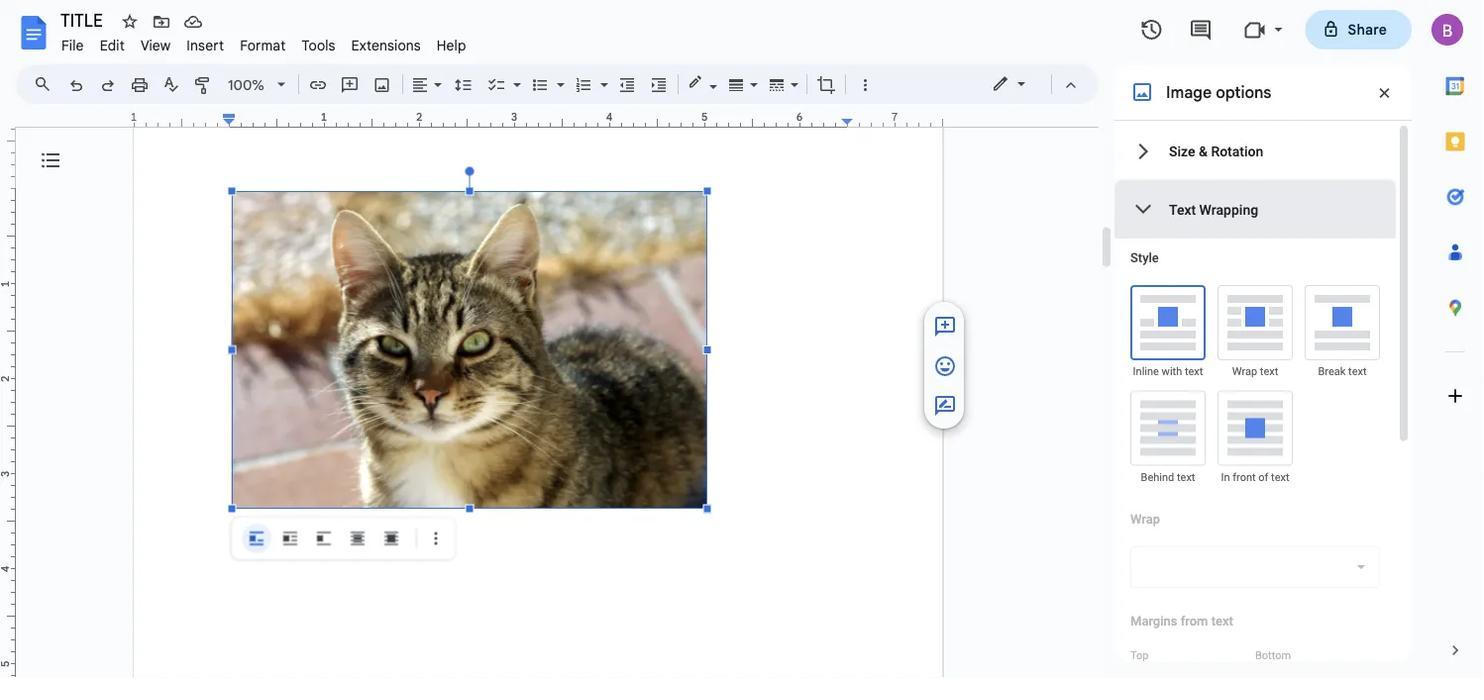 Task type: describe. For each thing, give the bounding box(es) containing it.
extensions
[[351, 37, 421, 54]]

1 horizontal spatial in front of text radio
[[1218, 391, 1293, 466]]

extensions menu item
[[343, 34, 429, 57]]

tools
[[302, 37, 335, 54]]

wrap text
[[1232, 366, 1278, 378]]

bottom
[[1255, 650, 1291, 662]]

size
[[1169, 143, 1195, 159]]

view menu item
[[133, 34, 179, 57]]

1 vertical spatial break text radio
[[309, 524, 339, 554]]

in
[[1221, 471, 1230, 484]]

mode and view toolbar
[[977, 64, 1087, 104]]

0 vertical spatial wrap text radio
[[1218, 285, 1293, 361]]

share button
[[1305, 10, 1412, 50]]

left margin image
[[135, 112, 235, 127]]

from
[[1181, 614, 1208, 629]]

border dash image
[[766, 70, 789, 98]]

inline
[[1133, 366, 1159, 378]]

image
[[1166, 82, 1212, 102]]

1 size image from the top
[[933, 315, 957, 339]]

with
[[1162, 366, 1182, 378]]

help
[[437, 37, 466, 54]]

text wrapping
[[1169, 201, 1258, 218]]

front
[[1233, 471, 1256, 484]]

view
[[141, 37, 171, 54]]

tools menu item
[[294, 34, 343, 57]]

help menu item
[[429, 34, 474, 57]]

margins
[[1130, 614, 1178, 629]]

text left break
[[1260, 366, 1278, 378]]

3 size image from the top
[[933, 394, 957, 418]]

Star checkbox
[[116, 8, 144, 36]]

Behind text radio
[[343, 524, 373, 554]]

rotation
[[1211, 143, 1264, 159]]

option group inside image options application
[[242, 524, 406, 554]]

format menu item
[[232, 34, 294, 57]]

behind
[[1141, 471, 1174, 484]]

0 horizontal spatial wrap text radio
[[275, 524, 305, 554]]

behind text
[[1141, 471, 1195, 484]]

edit menu item
[[92, 34, 133, 57]]

share
[[1348, 21, 1387, 38]]

Zoom field
[[220, 70, 294, 100]]

inline with text
[[1133, 366, 1203, 378]]

Inline with text radio
[[1130, 285, 1206, 361]]

in front of text
[[1221, 471, 1290, 484]]

menu bar inside menu bar banner
[[54, 26, 474, 58]]

Zoom text field
[[223, 71, 270, 99]]

wrap for wrap
[[1130, 512, 1160, 527]]

insert image image
[[371, 70, 394, 98]]

break
[[1318, 366, 1346, 378]]

tab list inside menu bar banner
[[1428, 58, 1483, 623]]

margins from text
[[1130, 614, 1233, 629]]

format
[[240, 37, 286, 54]]

style
[[1130, 251, 1159, 266]]



Task type: vqa. For each thing, say whether or not it's contained in the screenshot.
Behind
yes



Task type: locate. For each thing, give the bounding box(es) containing it.
line & paragraph spacing image
[[452, 70, 475, 98]]

size image
[[933, 315, 957, 339], [933, 355, 957, 379], [933, 394, 957, 418]]

text right from
[[1211, 614, 1233, 629]]

1 vertical spatial in front of text radio
[[377, 524, 406, 554]]

1 vertical spatial size image
[[933, 355, 957, 379]]

break text
[[1318, 366, 1367, 378]]

insert menu item
[[179, 34, 232, 57]]

size & rotation
[[1169, 143, 1264, 159]]

Wrap text radio
[[1218, 285, 1293, 361], [275, 524, 305, 554]]

Break text radio
[[1305, 285, 1380, 361], [309, 524, 339, 554]]

text
[[1169, 201, 1196, 218]]

wrap
[[1232, 366, 1257, 378], [1130, 512, 1160, 527]]

edit
[[100, 37, 125, 54]]

0 horizontal spatial in front of text radio
[[377, 524, 406, 554]]

menu bar containing file
[[54, 26, 474, 58]]

main toolbar
[[58, 0, 881, 248]]

toolbar
[[236, 524, 451, 554]]

top margin image
[[0, 94, 15, 194]]

In front of text radio
[[1218, 391, 1293, 466], [377, 524, 406, 554]]

0 vertical spatial size image
[[933, 315, 957, 339]]

text right break
[[1349, 366, 1367, 378]]

Behind text radio
[[1130, 391, 1206, 466]]

1 horizontal spatial wrap
[[1232, 366, 1257, 378]]

text
[[1185, 366, 1203, 378], [1260, 366, 1278, 378], [1349, 366, 1367, 378], [1177, 471, 1195, 484], [1271, 471, 1290, 484], [1211, 614, 1233, 629]]

2 size image from the top
[[933, 355, 957, 379]]

0 vertical spatial wrap
[[1232, 366, 1257, 378]]

Menus field
[[25, 70, 68, 98]]

wrap down behind
[[1130, 512, 1160, 527]]

1 horizontal spatial wrap text radio
[[1218, 285, 1293, 361]]

in front of text radio up the in front of text
[[1218, 391, 1293, 466]]

wrap for wrap text
[[1232, 366, 1257, 378]]

wrap right the with
[[1232, 366, 1257, 378]]

In line radio
[[242, 524, 271, 554]]

text right behind
[[1177, 471, 1195, 484]]

image options
[[1166, 82, 1272, 102]]

option group
[[242, 524, 406, 554]]

wrap text radio right in line radio on the left bottom
[[275, 524, 305, 554]]

text right the of
[[1271, 471, 1290, 484]]

top
[[1130, 650, 1149, 662]]

tab list
[[1428, 58, 1483, 623]]

Rename text field
[[54, 8, 114, 32]]

0 horizontal spatial break text radio
[[309, 524, 339, 554]]

right margin image
[[842, 112, 942, 127]]

menu bar banner
[[0, 0, 1483, 679]]

options
[[1216, 82, 1272, 102]]

&
[[1199, 143, 1208, 159]]

wrap text options list box
[[1130, 547, 1380, 589]]

image options section
[[1115, 64, 1412, 679]]

file
[[61, 37, 84, 54]]

size & rotation tab
[[1115, 122, 1396, 180]]

1 vertical spatial wrap
[[1130, 512, 1160, 527]]

wrapping
[[1199, 201, 1258, 218]]

break text radio up break text
[[1305, 285, 1380, 361]]

0 horizontal spatial wrap
[[1130, 512, 1160, 527]]

file menu item
[[54, 34, 92, 57]]

menu bar
[[54, 26, 474, 58]]

1 vertical spatial wrap text radio
[[275, 524, 305, 554]]

0 vertical spatial in front of text radio
[[1218, 391, 1293, 466]]

2 vertical spatial size image
[[933, 394, 957, 418]]

in front of text radio right behind text option
[[377, 524, 406, 554]]

of
[[1259, 471, 1269, 484]]

insert
[[187, 37, 224, 54]]

wrap text radio up wrap text on the right of the page
[[1218, 285, 1293, 361]]

text wrapping tab
[[1115, 180, 1396, 239]]

1
[[130, 110, 137, 124]]

0 vertical spatial break text radio
[[1305, 285, 1380, 361]]

wrap text options image
[[1349, 556, 1373, 580]]

image options application
[[0, 0, 1483, 679]]

break text radio left behind text option
[[309, 524, 339, 554]]

text right the with
[[1185, 366, 1203, 378]]

1 horizontal spatial break text radio
[[1305, 285, 1380, 361]]



